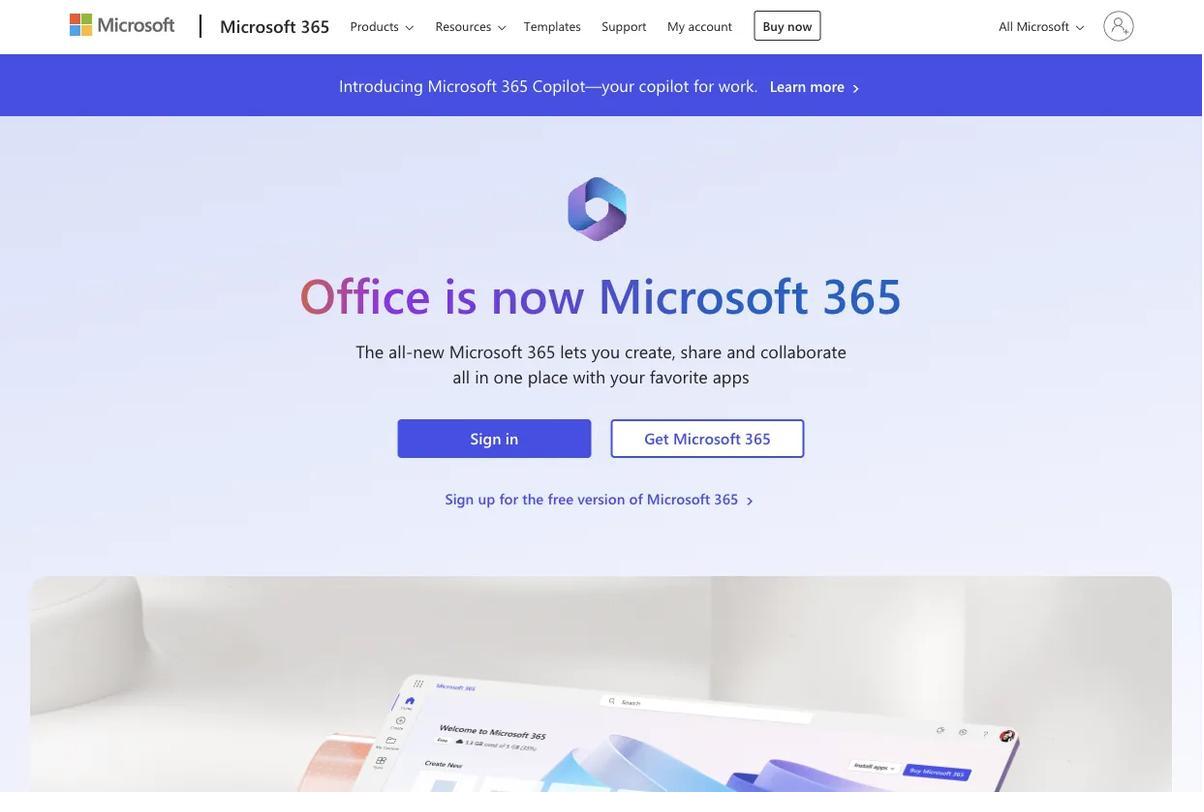 Task type: vqa. For each thing, say whether or not it's contained in the screenshot.
Can't cake my eyes off you Image at the left of page
no



Task type: describe. For each thing, give the bounding box(es) containing it.
with
[[573, 364, 606, 387]]

new
[[413, 339, 444, 362]]

365 inside the all-new microsoft 365 lets you create, share and collaborate all in one place with your favorite apps
[[527, 339, 555, 362]]

all
[[999, 17, 1013, 34]]

365 inside button
[[745, 427, 771, 448]]

365 left copilot—your
[[501, 74, 528, 96]]

office is now microsoft 365
[[299, 261, 903, 325]]

sign for sign up for the free version of microsoft 365
[[445, 489, 474, 509]]

get microsoft 365 button
[[611, 419, 804, 458]]

1 horizontal spatial now
[[788, 17, 812, 34]]

sign in
[[470, 427, 519, 448]]

templates link
[[515, 1, 590, 47]]

buy now
[[763, 17, 812, 34]]

the all-new microsoft 365 lets you create, share and collaborate all in one place with your favorite apps element
[[356, 338, 847, 388]]

account
[[688, 17, 732, 34]]

sign up for the free version of microsoft 365
[[445, 489, 738, 509]]

the
[[356, 339, 384, 362]]

apps
[[713, 364, 749, 387]]

introducing microsoft 365 copilot—your copilot for work.
[[339, 74, 762, 96]]

my account link
[[659, 1, 741, 47]]

365 left products
[[301, 14, 330, 37]]

sign in button
[[398, 419, 591, 458]]

collaborate
[[760, 339, 846, 362]]

of
[[629, 489, 643, 509]]

products button
[[338, 1, 429, 51]]

microsoft inside button
[[673, 427, 741, 448]]

all microsoft button
[[983, 1, 1090, 51]]

sign for sign in
[[470, 427, 501, 448]]

365 down get microsoft 365 button
[[714, 489, 738, 509]]

the
[[522, 489, 544, 509]]

copilot—your
[[533, 74, 634, 96]]

office
[[299, 261, 431, 325]]

introducing
[[339, 74, 423, 96]]

support
[[602, 17, 647, 34]]



Task type: locate. For each thing, give the bounding box(es) containing it.
support link
[[593, 1, 655, 47]]

now inside region
[[491, 261, 585, 325]]

you
[[592, 339, 620, 362]]

create,
[[625, 339, 676, 362]]

microsoft inside dropdown button
[[1017, 17, 1069, 34]]

microsoft 365
[[220, 14, 330, 37]]

get
[[644, 427, 669, 448]]

image 2 image
[[562, 174, 632, 244]]

0 vertical spatial now
[[788, 17, 812, 34]]

1 vertical spatial in
[[506, 427, 519, 448]]

learn more
[[770, 77, 845, 96]]

sign up for the free version of microsoft 365 link
[[445, 489, 757, 509]]

for left work. on the top
[[694, 74, 714, 96]]

in inside button
[[506, 427, 519, 448]]

sign
[[470, 427, 501, 448], [445, 489, 474, 509]]

learn
[[770, 77, 806, 96]]

microsoft image
[[70, 14, 174, 36]]

all-
[[389, 339, 413, 362]]

microsoft inside the all-new microsoft 365 lets you create, share and collaborate all in one place with your favorite apps
[[449, 339, 522, 362]]

one
[[494, 364, 523, 387]]

resources
[[435, 17, 491, 34]]

now right 'buy'
[[788, 17, 812, 34]]

1 horizontal spatial for
[[694, 74, 714, 96]]

0 horizontal spatial in
[[475, 364, 489, 387]]

resources button
[[423, 1, 521, 51]]

office is now microsoft 365 region
[[0, 54, 1202, 792]]

0 vertical spatial sign
[[470, 427, 501, 448]]

all microsoft
[[999, 17, 1069, 34]]

all
[[453, 364, 470, 387]]

365
[[301, 14, 330, 37], [501, 74, 528, 96], [822, 261, 903, 325], [527, 339, 555, 362], [745, 427, 771, 448], [714, 489, 738, 509]]

is
[[444, 261, 477, 325]]

in inside the all-new microsoft 365 lets you create, share and collaborate all in one place with your favorite apps
[[475, 364, 489, 387]]

my
[[667, 17, 685, 34]]

my account
[[667, 17, 732, 34]]

for right up
[[499, 489, 518, 509]]

buy now link
[[754, 11, 821, 41]]

buy
[[763, 17, 784, 34]]

now up lets
[[491, 261, 585, 325]]

your
[[610, 364, 645, 387]]

1 vertical spatial sign
[[445, 489, 474, 509]]

free
[[548, 489, 574, 509]]

sign inside sign in button
[[470, 427, 501, 448]]

in down one
[[506, 427, 519, 448]]

and
[[727, 339, 756, 362]]

up
[[478, 489, 495, 509]]

templates
[[524, 17, 581, 34]]

copilot
[[639, 74, 689, 96]]

365 up collaborate
[[822, 261, 903, 325]]

365 down the apps
[[745, 427, 771, 448]]

lets
[[560, 339, 587, 362]]

0 horizontal spatial for
[[499, 489, 518, 509]]

version
[[578, 489, 625, 509]]

365 up 'place'
[[527, 339, 555, 362]]

1 vertical spatial now
[[491, 261, 585, 325]]

the all-new microsoft 365 lets you create, share and collaborate all in one place with your favorite apps
[[356, 339, 846, 387]]

microsoft
[[220, 14, 296, 37], [1017, 17, 1069, 34], [428, 74, 497, 96], [598, 261, 809, 325], [449, 339, 522, 362], [673, 427, 741, 448], [647, 489, 710, 509]]

0 vertical spatial for
[[694, 74, 714, 96]]

1 vertical spatial for
[[499, 489, 518, 509]]

get microsoft 365
[[644, 427, 771, 448]]

share
[[681, 339, 722, 362]]

for
[[694, 74, 714, 96], [499, 489, 518, 509]]

learn more link
[[770, 77, 863, 96]]

more
[[810, 77, 845, 96]]

favorite
[[650, 364, 708, 387]]

in
[[475, 364, 489, 387], [506, 427, 519, 448]]

sign left up
[[445, 489, 474, 509]]

0 horizontal spatial now
[[491, 261, 585, 325]]

in right all
[[475, 364, 489, 387]]

sign up up
[[470, 427, 501, 448]]

now
[[788, 17, 812, 34], [491, 261, 585, 325]]

microsoft 365 link
[[210, 1, 336, 53]]

0 vertical spatial in
[[475, 364, 489, 387]]

products
[[350, 17, 399, 34]]

work.
[[719, 74, 758, 96]]

1 horizontal spatial in
[[506, 427, 519, 448]]

place
[[528, 364, 568, 387]]



